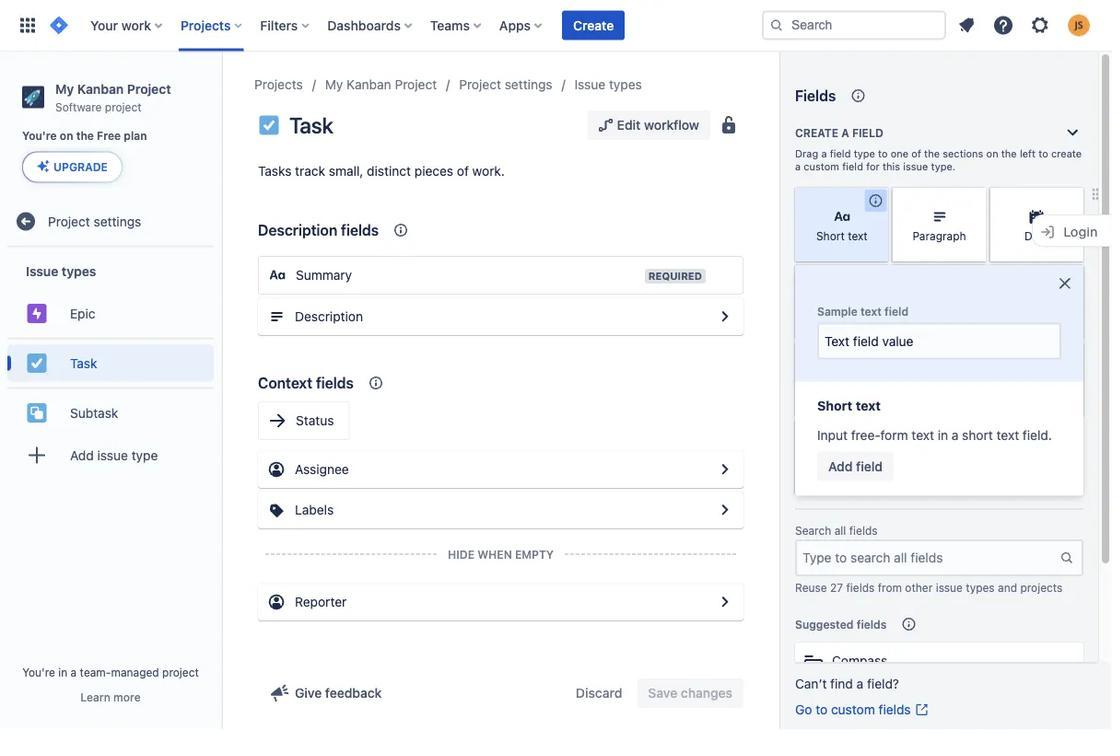 Task type: describe. For each thing, give the bounding box(es) containing it.
give feedback
[[295, 686, 382, 701]]

projects
[[1021, 582, 1063, 594]]

my kanban project software project
[[55, 81, 171, 113]]

jira software image
[[48, 14, 70, 36]]

small,
[[329, 164, 363, 179]]

more information image for date
[[1060, 190, 1082, 212]]

more information about the suggested fields image
[[898, 614, 920, 636]]

fields right 27
[[847, 582, 875, 594]]

left
[[1020, 148, 1036, 160]]

short inside dialog
[[818, 398, 853, 413]]

dashboards
[[327, 18, 401, 33]]

text up free-
[[856, 398, 881, 413]]

edit
[[617, 118, 641, 133]]

0 horizontal spatial project settings
[[48, 214, 141, 229]]

and
[[998, 582, 1018, 594]]

1 horizontal spatial the
[[925, 148, 940, 160]]

assignee
[[295, 462, 349, 477]]

create
[[1052, 148, 1082, 160]]

software
[[55, 100, 102, 113]]

2 vertical spatial types
[[966, 582, 995, 594]]

Search field
[[762, 11, 947, 40]]

of inside drag a field type to one of the sections on the left to create a custom field for this issue type.
[[912, 148, 922, 160]]

track
[[295, 164, 325, 179]]

issue types link
[[575, 74, 642, 96]]

reuse 27 fields from other issue types and projects
[[795, 582, 1063, 594]]

subtask link
[[7, 395, 214, 432]]

0 vertical spatial settings
[[505, 77, 553, 92]]

1 more information image from the left
[[865, 190, 887, 212]]

stamp
[[938, 307, 970, 320]]

more information about the context fields image for context fields
[[365, 372, 387, 394]]

suggested fields
[[795, 618, 887, 631]]

create for create a field
[[795, 126, 839, 139]]

my kanban project
[[325, 77, 437, 92]]

go
[[795, 703, 812, 718]]

project inside my kanban project software project
[[105, 100, 142, 113]]

your
[[90, 18, 118, 33]]

context
[[258, 375, 312, 392]]

type.
[[931, 161, 956, 173]]

text right form
[[912, 428, 935, 443]]

1 horizontal spatial to
[[878, 148, 888, 160]]

upgrade
[[53, 161, 108, 174]]

compass
[[832, 654, 888, 669]]

go to custom fields
[[795, 703, 911, 718]]

open field configuration image for reporter
[[714, 592, 736, 614]]

summary
[[296, 268, 352, 283]]

your profile and settings image
[[1068, 14, 1090, 36]]

issue inside drag a field type to one of the sections on the left to create a custom field for this issue type.
[[903, 161, 928, 173]]

this
[[883, 161, 901, 173]]

Type to search all fields text field
[[797, 542, 1060, 575]]

upgrade button
[[23, 152, 122, 182]]

create for create
[[573, 18, 614, 33]]

project down teams dropdown button
[[459, 77, 501, 92]]

field for drag
[[830, 148, 851, 160]]

text left field.
[[997, 428, 1020, 443]]

0 vertical spatial short text
[[817, 229, 868, 242]]

hide when empty
[[448, 548, 554, 561]]

labels inside button
[[295, 503, 334, 518]]

fields left more information about the suggested fields image
[[857, 618, 887, 631]]

learn more
[[80, 691, 141, 704]]

0 horizontal spatial project settings link
[[7, 203, 214, 240]]

learn more button
[[80, 690, 141, 705]]

assignee button
[[258, 452, 744, 488]]

workflow
[[644, 118, 700, 133]]

reporter
[[295, 595, 347, 610]]

group containing issue types
[[7, 247, 214, 485]]

teams button
[[425, 11, 488, 40]]

field inside 'button'
[[856, 459, 883, 474]]

search
[[795, 525, 832, 538]]

dropdown
[[816, 470, 868, 482]]

task group
[[7, 338, 214, 387]]

project inside my kanban project software project
[[127, 81, 171, 96]]

required
[[649, 271, 702, 282]]

form
[[881, 428, 908, 443]]

date
[[1025, 229, 1049, 242]]

a inside dialog
[[952, 428, 959, 443]]

task inside group
[[70, 356, 97, 371]]

0 vertical spatial project settings
[[459, 77, 553, 92]]

description fields
[[258, 222, 379, 239]]

discard button
[[565, 679, 634, 709]]

labels button
[[258, 492, 744, 529]]

you're on the free plan
[[22, 130, 147, 143]]

a down "more information about the fields" "icon"
[[842, 126, 850, 139]]

compass button
[[795, 643, 1084, 680]]

banner containing your work
[[0, 0, 1112, 52]]

search image
[[770, 18, 784, 33]]

issue types for issue types link
[[575, 77, 642, 92]]

epic
[[70, 306, 95, 321]]

text down for
[[848, 229, 868, 242]]

pieces
[[415, 164, 454, 179]]

create a field
[[795, 126, 884, 139]]

time
[[909, 307, 935, 320]]

project down primary element
[[395, 77, 437, 92]]

team-
[[80, 666, 111, 679]]

fields up status
[[316, 375, 354, 392]]

my for my kanban project
[[325, 77, 343, 92]]

close image
[[1054, 273, 1077, 295]]

filters button
[[255, 11, 316, 40]]

status
[[296, 413, 334, 429]]

more information about the context fields image for description fields
[[390, 219, 412, 241]]

field for create
[[853, 126, 884, 139]]

notifications image
[[956, 14, 978, 36]]

add issue type button
[[7, 437, 214, 474]]

teams
[[430, 18, 470, 33]]

fields up summary
[[341, 222, 379, 239]]

context fields
[[258, 375, 354, 392]]

projects for projects popup button
[[181, 18, 231, 33]]

search all fields
[[795, 525, 878, 538]]

apps
[[499, 18, 531, 33]]

my kanban project link
[[325, 74, 437, 96]]

checkbox
[[914, 384, 966, 397]]

fields right all on the right of the page
[[850, 525, 878, 538]]

can't
[[795, 677, 827, 692]]

subtask
[[70, 405, 118, 421]]

issue type icon image
[[258, 114, 280, 136]]

short
[[962, 428, 993, 443]]

my for my kanban project software project
[[55, 81, 74, 96]]

time stamp
[[909, 307, 970, 320]]

other
[[905, 582, 933, 594]]

description for description fields
[[258, 222, 337, 239]]

project down the upgrade button
[[48, 214, 90, 229]]

add for add field
[[829, 459, 853, 474]]

your work button
[[85, 11, 170, 40]]

fields
[[795, 87, 836, 105]]



Task type: locate. For each thing, give the bounding box(es) containing it.
issue types for group containing issue types
[[26, 264, 96, 279]]

0 horizontal spatial add
[[70, 448, 94, 463]]

2 vertical spatial issue
[[936, 582, 963, 594]]

feedback
[[325, 686, 382, 701]]

0 horizontal spatial more information about the context fields image
[[365, 372, 387, 394]]

you're for you're in a team-managed project
[[22, 666, 55, 679]]

kanban for my kanban project software project
[[77, 81, 124, 96]]

1 vertical spatial project settings
[[48, 214, 141, 229]]

1 horizontal spatial create
[[795, 126, 839, 139]]

1 horizontal spatial my
[[325, 77, 343, 92]]

issue
[[575, 77, 606, 92], [26, 264, 58, 279]]

2 you're from the top
[[22, 666, 55, 679]]

issue down subtask link
[[97, 448, 128, 463]]

labels down assignee at the left bottom
[[295, 503, 334, 518]]

free-
[[851, 428, 881, 443]]

0 horizontal spatial issue
[[97, 448, 128, 463]]

reporter button
[[258, 584, 744, 621]]

settings down apps popup button
[[505, 77, 553, 92]]

1 horizontal spatial kanban
[[347, 77, 391, 92]]

a
[[842, 126, 850, 139], [822, 148, 827, 160], [795, 161, 801, 173], [952, 428, 959, 443], [71, 666, 77, 679], [857, 677, 864, 692]]

1 vertical spatial open field configuration image
[[714, 500, 736, 522]]

projects up issue type icon
[[254, 77, 303, 92]]

type up for
[[854, 148, 875, 160]]

0 horizontal spatial issue types
[[26, 264, 96, 279]]

more information image
[[865, 190, 887, 212], [963, 190, 985, 212], [1060, 190, 1082, 212]]

people
[[1019, 384, 1055, 397]]

types for issue types link
[[609, 77, 642, 92]]

short text down dropdown
[[818, 398, 881, 413]]

1 horizontal spatial on
[[987, 148, 999, 160]]

open field configuration image inside "labels" button
[[714, 500, 736, 522]]

2 open field configuration image from the top
[[714, 500, 736, 522]]

input free-form text in a short text field.
[[818, 428, 1052, 443]]

project settings link down apps
[[459, 74, 553, 96]]

of right one
[[912, 148, 922, 160]]

0 vertical spatial project
[[105, 100, 142, 113]]

short up the sample
[[817, 229, 845, 242]]

custom inside go to custom fields link
[[831, 703, 875, 718]]

reuse
[[795, 582, 827, 594]]

issue inside issue types link
[[575, 77, 606, 92]]

2 horizontal spatial issue
[[936, 582, 963, 594]]

description button
[[258, 299, 744, 335]]

1 horizontal spatial in
[[938, 428, 948, 443]]

find
[[831, 677, 853, 692]]

0 horizontal spatial on
[[60, 130, 73, 143]]

kanban inside my kanban project software project
[[77, 81, 124, 96]]

1 horizontal spatial projects
[[254, 77, 303, 92]]

open field configuration image inside assignee button
[[714, 459, 736, 481]]

issue up epic link on the top of page
[[26, 264, 58, 279]]

0 vertical spatial description
[[258, 222, 337, 239]]

a right find
[[857, 677, 864, 692]]

0 horizontal spatial my
[[55, 81, 74, 96]]

1 vertical spatial settings
[[94, 214, 141, 229]]

1 vertical spatial on
[[987, 148, 999, 160]]

add for add issue type
[[70, 448, 94, 463]]

kanban inside my kanban project link
[[347, 77, 391, 92]]

to right left
[[1039, 148, 1049, 160]]

2 more information image from the left
[[963, 190, 985, 212]]

1 horizontal spatial more information about the context fields image
[[390, 219, 412, 241]]

1 vertical spatial project settings link
[[7, 203, 214, 240]]

my inside my kanban project software project
[[55, 81, 74, 96]]

fields
[[341, 222, 379, 239], [316, 375, 354, 392], [850, 525, 878, 538], [847, 582, 875, 594], [857, 618, 887, 631], [879, 703, 911, 718]]

project
[[395, 77, 437, 92], [459, 77, 501, 92], [127, 81, 171, 96], [48, 214, 90, 229]]

sample text field
[[818, 306, 909, 318]]

2 horizontal spatial more information image
[[1060, 190, 1082, 212]]

your work
[[90, 18, 151, 33]]

field.
[[1023, 428, 1052, 443]]

1 vertical spatial custom
[[831, 703, 875, 718]]

add issue type image
[[26, 445, 48, 467]]

1 horizontal spatial task
[[289, 112, 333, 138]]

1 you're from the top
[[22, 130, 57, 143]]

primary element
[[11, 0, 762, 51]]

0 horizontal spatial types
[[62, 264, 96, 279]]

more information image down sections
[[963, 190, 985, 212]]

2 horizontal spatial types
[[966, 582, 995, 594]]

projects for projects link
[[254, 77, 303, 92]]

sections
[[943, 148, 984, 160]]

0 horizontal spatial labels
[[295, 503, 334, 518]]

custom down "can't find a field?"
[[831, 703, 875, 718]]

add field
[[829, 459, 883, 474]]

1 vertical spatial types
[[62, 264, 96, 279]]

project settings down apps
[[459, 77, 553, 92]]

issue types inside group
[[26, 264, 96, 279]]

project settings link down upgrade
[[7, 203, 214, 240]]

hide
[[448, 548, 475, 561]]

0 horizontal spatial of
[[457, 164, 469, 179]]

discard
[[576, 686, 623, 701]]

of left work.
[[457, 164, 469, 179]]

projects button
[[175, 11, 249, 40]]

0 horizontal spatial kanban
[[77, 81, 124, 96]]

on up the upgrade button
[[60, 130, 73, 143]]

help image
[[993, 14, 1015, 36]]

create up drag
[[795, 126, 839, 139]]

banner
[[0, 0, 1112, 52]]

issue types up epic
[[26, 264, 96, 279]]

drag
[[795, 148, 819, 160]]

issue inside button
[[97, 448, 128, 463]]

learn
[[80, 691, 110, 704]]

text right the sample
[[861, 306, 882, 318]]

0 horizontal spatial to
[[816, 703, 828, 718]]

type
[[854, 148, 875, 160], [132, 448, 158, 463]]

on inside drag a field type to one of the sections on the left to create a custom field for this issue type.
[[987, 148, 999, 160]]

dialog containing short text
[[795, 265, 1084, 496]]

type inside drag a field type to one of the sections on the left to create a custom field for this issue type.
[[854, 148, 875, 160]]

more information about the fields image
[[847, 85, 869, 107]]

1 vertical spatial of
[[457, 164, 469, 179]]

one
[[891, 148, 909, 160]]

description up summary
[[258, 222, 337, 239]]

short text
[[817, 229, 868, 242], [818, 398, 881, 413]]

project up plan
[[127, 81, 171, 96]]

you're for you're on the free plan
[[22, 130, 57, 143]]

add field button
[[818, 452, 894, 482]]

issue down one
[[903, 161, 928, 173]]

dialog
[[795, 265, 1084, 496]]

0 vertical spatial custom
[[804, 161, 840, 173]]

short down dropdown
[[818, 398, 853, 413]]

project right managed
[[162, 666, 199, 679]]

1 vertical spatial more information about the context fields image
[[365, 372, 387, 394]]

this link will be opened in a new tab image
[[915, 703, 930, 718]]

0 vertical spatial task
[[289, 112, 333, 138]]

in left short
[[938, 428, 948, 443]]

open field configuration image for labels
[[714, 500, 736, 522]]

tasks track small, distinct pieces of work.
[[258, 164, 505, 179]]

0 vertical spatial labels
[[1020, 307, 1054, 320]]

more information about the context fields image down distinct
[[390, 219, 412, 241]]

1 vertical spatial short
[[818, 398, 853, 413]]

1 horizontal spatial project
[[162, 666, 199, 679]]

projects
[[181, 18, 231, 33], [254, 77, 303, 92]]

0 horizontal spatial settings
[[94, 214, 141, 229]]

1 vertical spatial task
[[70, 356, 97, 371]]

field for sample
[[885, 306, 909, 318]]

edit workflow
[[617, 118, 700, 133]]

0 vertical spatial you're
[[22, 130, 57, 143]]

labels
[[1020, 307, 1054, 320], [295, 503, 334, 518]]

apps button
[[494, 11, 549, 40]]

empty
[[515, 548, 554, 561]]

1 vertical spatial projects
[[254, 77, 303, 92]]

you're up the upgrade button
[[22, 130, 57, 143]]

0 vertical spatial short
[[817, 229, 845, 242]]

open field configuration image
[[714, 459, 736, 481], [714, 500, 736, 522]]

types inside issue types link
[[609, 77, 642, 92]]

1 horizontal spatial type
[[854, 148, 875, 160]]

2 horizontal spatial the
[[1002, 148, 1017, 160]]

1 horizontal spatial project settings
[[459, 77, 553, 92]]

the
[[76, 130, 94, 143], [925, 148, 940, 160], [1002, 148, 1017, 160]]

projects inside popup button
[[181, 18, 231, 33]]

1 vertical spatial issue
[[26, 264, 58, 279]]

0 vertical spatial open field configuration image
[[714, 306, 736, 328]]

1 vertical spatial open field configuration image
[[714, 592, 736, 614]]

Sample text field text field
[[819, 325, 1060, 358]]

custom down drag
[[804, 161, 840, 173]]

0 vertical spatial types
[[609, 77, 642, 92]]

types up edit
[[609, 77, 642, 92]]

add inside 'button'
[[829, 459, 853, 474]]

appswitcher icon image
[[17, 14, 39, 36]]

0 vertical spatial in
[[938, 428, 948, 443]]

to up this
[[878, 148, 888, 160]]

task right issue type icon
[[289, 112, 333, 138]]

0 horizontal spatial task
[[70, 356, 97, 371]]

settings down upgrade
[[94, 214, 141, 229]]

custom
[[804, 161, 840, 173], [831, 703, 875, 718]]

projects link
[[254, 74, 303, 96]]

0 vertical spatial projects
[[181, 18, 231, 33]]

description for description
[[295, 309, 363, 324]]

1 vertical spatial description
[[295, 309, 363, 324]]

my right projects link
[[325, 77, 343, 92]]

issue down create "button"
[[575, 77, 606, 92]]

0 vertical spatial on
[[60, 130, 73, 143]]

1 vertical spatial create
[[795, 126, 839, 139]]

0 vertical spatial project settings link
[[459, 74, 553, 96]]

1 open field configuration image from the top
[[714, 306, 736, 328]]

0 vertical spatial of
[[912, 148, 922, 160]]

suggested
[[795, 618, 854, 631]]

0 vertical spatial issue types
[[575, 77, 642, 92]]

1 horizontal spatial more information image
[[963, 190, 985, 212]]

sample
[[818, 306, 858, 318]]

kanban for my kanban project
[[347, 77, 391, 92]]

task link
[[7, 345, 214, 382]]

from
[[878, 582, 902, 594]]

jira software image
[[48, 14, 70, 36]]

2 horizontal spatial to
[[1039, 148, 1049, 160]]

types for group containing issue types
[[62, 264, 96, 279]]

a left team-
[[71, 666, 77, 679]]

2 open field configuration image from the top
[[714, 592, 736, 614]]

for
[[866, 161, 880, 173]]

0 vertical spatial create
[[573, 18, 614, 33]]

0 horizontal spatial projects
[[181, 18, 231, 33]]

go to custom fields link
[[795, 701, 930, 720]]

open field configuration image for description
[[714, 306, 736, 328]]

project
[[105, 100, 142, 113], [162, 666, 199, 679]]

1 horizontal spatial issue
[[903, 161, 928, 173]]

in
[[938, 428, 948, 443], [58, 666, 68, 679]]

types up epic
[[62, 264, 96, 279]]

more information image down for
[[865, 190, 887, 212]]

the left free
[[76, 130, 94, 143]]

dependent dropdown
[[814, 454, 871, 482]]

0 horizontal spatial type
[[132, 448, 158, 463]]

description inside button
[[295, 309, 363, 324]]

1 open field configuration image from the top
[[714, 459, 736, 481]]

more information image down create
[[1060, 190, 1082, 212]]

1 horizontal spatial issue types
[[575, 77, 642, 92]]

issue types up edit
[[575, 77, 642, 92]]

types inside group
[[62, 264, 96, 279]]

in left team-
[[58, 666, 68, 679]]

more information image for paragraph
[[963, 190, 985, 212]]

1 vertical spatial short text
[[818, 398, 881, 413]]

types
[[609, 77, 642, 92], [62, 264, 96, 279], [966, 582, 995, 594]]

more
[[113, 691, 141, 704]]

types left and
[[966, 582, 995, 594]]

free
[[97, 130, 121, 143]]

to right go
[[816, 703, 828, 718]]

0 horizontal spatial create
[[573, 18, 614, 33]]

0 horizontal spatial more information image
[[865, 190, 887, 212]]

0 vertical spatial type
[[854, 148, 875, 160]]

epic link
[[7, 295, 214, 332]]

custom inside drag a field type to one of the sections on the left to create a custom field for this issue type.
[[804, 161, 840, 173]]

the left left
[[1002, 148, 1017, 160]]

1 vertical spatial type
[[132, 448, 158, 463]]

work
[[121, 18, 151, 33]]

1 vertical spatial project
[[162, 666, 199, 679]]

1 horizontal spatial of
[[912, 148, 922, 160]]

type down subtask link
[[132, 448, 158, 463]]

add issue type
[[70, 448, 158, 463]]

description down summary
[[295, 309, 363, 324]]

paragraph
[[913, 229, 966, 242]]

give
[[295, 686, 322, 701]]

create inside create "button"
[[573, 18, 614, 33]]

kanban
[[347, 77, 391, 92], [77, 81, 124, 96]]

project up plan
[[105, 100, 142, 113]]

open field configuration image
[[714, 306, 736, 328], [714, 592, 736, 614]]

projects up sidebar navigation 'icon'
[[181, 18, 231, 33]]

work.
[[473, 164, 505, 179]]

when
[[478, 548, 512, 561]]

no restrictions image
[[718, 114, 740, 136]]

0 vertical spatial issue
[[903, 161, 928, 173]]

plan
[[124, 130, 147, 143]]

you're left team-
[[22, 666, 55, 679]]

1 vertical spatial issue
[[97, 448, 128, 463]]

short text down for
[[817, 229, 868, 242]]

0 horizontal spatial project
[[105, 100, 142, 113]]

1 horizontal spatial issue
[[575, 77, 606, 92]]

give feedback button
[[258, 679, 393, 709]]

my up software
[[55, 81, 74, 96]]

on right sections
[[987, 148, 999, 160]]

1 horizontal spatial project settings link
[[459, 74, 553, 96]]

labels down 'date' at the right of page
[[1020, 307, 1054, 320]]

0 vertical spatial open field configuration image
[[714, 459, 736, 481]]

add inside button
[[70, 448, 94, 463]]

a right drag
[[822, 148, 827, 160]]

3 more information image from the left
[[1060, 190, 1082, 212]]

open field configuration image inside description button
[[714, 306, 736, 328]]

0 horizontal spatial in
[[58, 666, 68, 679]]

issue right other at the right
[[936, 582, 963, 594]]

1 vertical spatial you're
[[22, 666, 55, 679]]

to
[[878, 148, 888, 160], [1039, 148, 1049, 160], [816, 703, 828, 718]]

on
[[60, 130, 73, 143], [987, 148, 999, 160]]

add
[[70, 448, 94, 463], [829, 459, 853, 474]]

0 horizontal spatial the
[[76, 130, 94, 143]]

task down epic
[[70, 356, 97, 371]]

1 horizontal spatial labels
[[1020, 307, 1054, 320]]

1 horizontal spatial types
[[609, 77, 642, 92]]

more information about the context fields image right context fields
[[365, 372, 387, 394]]

0 horizontal spatial issue
[[26, 264, 58, 279]]

tasks
[[258, 164, 292, 179]]

fields left this link will be opened in a new tab icon
[[879, 703, 911, 718]]

create up issue types link
[[573, 18, 614, 33]]

kanban down the dashboards dropdown button
[[347, 77, 391, 92]]

1 vertical spatial issue types
[[26, 264, 96, 279]]

1 horizontal spatial settings
[[505, 77, 553, 92]]

all
[[835, 525, 846, 538]]

the up type. at the top right of the page
[[925, 148, 940, 160]]

open field configuration image inside reporter button
[[714, 592, 736, 614]]

a down drag
[[795, 161, 801, 173]]

managed
[[111, 666, 159, 679]]

a left short
[[952, 428, 959, 443]]

kanban up software
[[77, 81, 124, 96]]

0 vertical spatial more information about the context fields image
[[390, 219, 412, 241]]

1 horizontal spatial add
[[829, 459, 853, 474]]

more information about the context fields image
[[390, 219, 412, 241], [365, 372, 387, 394]]

open field configuration image for assignee
[[714, 459, 736, 481]]

field?
[[867, 677, 900, 692]]

sidebar navigation image
[[201, 74, 241, 111]]

type inside add issue type button
[[132, 448, 158, 463]]

project settings down upgrade
[[48, 214, 141, 229]]

group
[[7, 247, 214, 485]]

1 vertical spatial labels
[[295, 503, 334, 518]]

1 vertical spatial in
[[58, 666, 68, 679]]

settings image
[[1030, 14, 1052, 36]]

task
[[289, 112, 333, 138], [70, 356, 97, 371]]



Task type: vqa. For each thing, say whether or not it's contained in the screenshot.
the middle the More information image
yes



